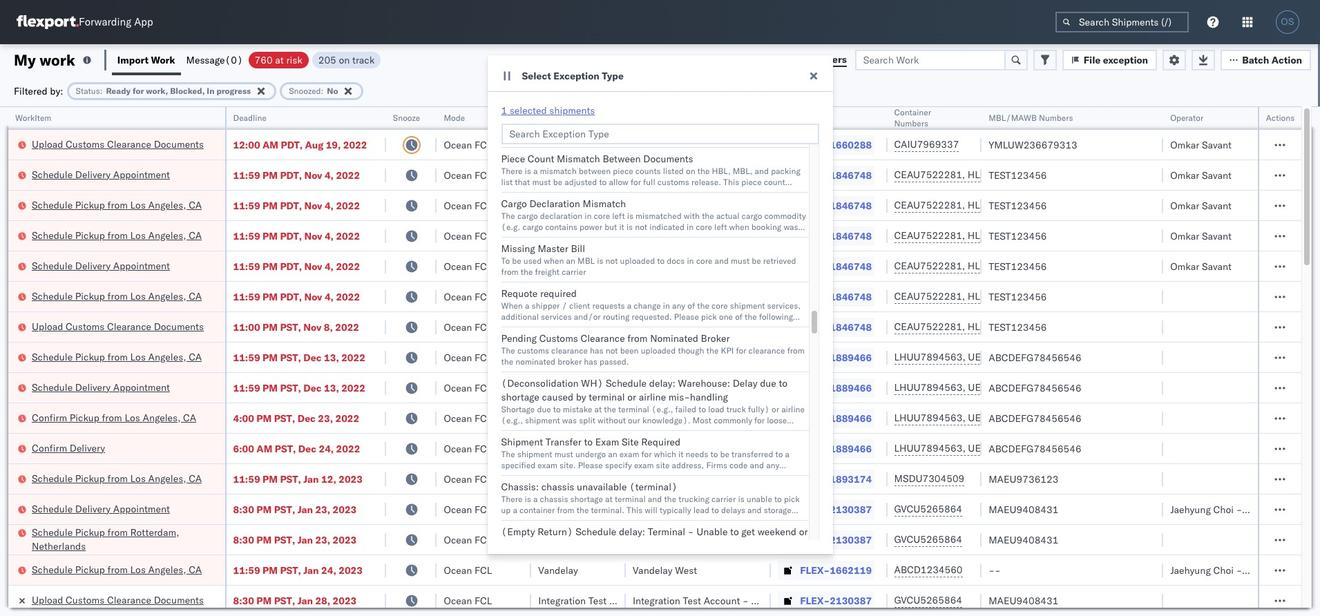 Task type: describe. For each thing, give the bounding box(es) containing it.
in up power
[[585, 211, 592, 221]]

4 4, from the top
[[325, 260, 334, 273]]

4 uetu5238478 from the top
[[968, 442, 1035, 455]]

ready
[[106, 85, 131, 96]]

nov for schedule pickup from los angeles, ca 'link' associated with second schedule pickup from los angeles, ca button
[[304, 230, 322, 242]]

pst, left 8,
[[280, 321, 301, 333]]

customs inside the requote required when a shipper / client requests a change in any of the core shipment services, additional services and/or routing requested. please pick one of the following categories for reason of requote. pending customs clearance from nominated broker the customs clearance has not been uploaded though the kpi for clearance from the nominated broker has passed.
[[539, 332, 578, 345]]

address,
[[672, 460, 704, 470]]

a up container
[[533, 494, 538, 504]]

schedule for third schedule pickup from los angeles, ca button from the top of the page
[[32, 290, 73, 302]]

2 vertical spatial 23,
[[315, 534, 330, 546]]

please inside the requote required when a shipper / client requests a change in any of the core shipment services, additional services and/or routing requested. please pick one of the following categories for reason of requote. pending customs clearance from nominated broker the customs clearance has not been uploaded though the kpi for clearance from the nominated broker has passed.
[[674, 312, 699, 322]]

shortage inside shipment transfer to exam site required the shipment must undergo an exam for which it needs to be transferred to a specified exam site. please specify exam site address, firms code and any specific paperwork needed. chassis: chassis unavailable (terminal) there is a chassis shortage at terminal and the trucking carrier is unable to pick up a container from the terminal. this will typically lead to delays and storage costs. (empty return) schedule delay: terminal - unable to get weekend or holiday delivery appointment
[[570, 494, 603, 504]]

11:59 pm pst, jan 12, 2023
[[233, 473, 363, 485]]

pst, down 11:59 pm pst, jan 12, 2023
[[274, 503, 295, 516]]

schedule pickup from los angeles, ca for first schedule pickup from los angeles, ca button from the bottom of the page
[[32, 563, 202, 576]]

1 schedule delivery appointment button from the top
[[32, 168, 170, 183]]

1 8:30 from the top
[[233, 503, 254, 516]]

2 ceau7522281, hlxu6269489, hlxu8034992 from the top
[[894, 199, 1108, 211]]

1 horizontal spatial left
[[714, 222, 727, 232]]

5 ceau7522281, from the top
[[894, 290, 965, 303]]

3 2130387 from the top
[[830, 594, 872, 607]]

1 flex-2130387 from the top
[[800, 503, 872, 516]]

4 fcl from the top
[[475, 230, 492, 242]]

lead
[[693, 505, 709, 515]]

code
[[729, 460, 748, 470]]

schedule for second schedule pickup from los angeles, ca button
[[32, 229, 73, 241]]

jaehyung
[[1170, 503, 1211, 516]]

delivery for confirm delivery link
[[70, 442, 105, 454]]

to inside button
[[772, 53, 781, 66]]

schedule delivery appointment for second the schedule delivery appointment link from the bottom of the page
[[32, 381, 170, 393]]

reset
[[743, 53, 769, 66]]

vandelay for vandelay
[[538, 564, 578, 576]]

8 ocean fcl from the top
[[444, 351, 492, 364]]

for left work,
[[133, 85, 144, 96]]

cargo up 'submitted)'
[[522, 222, 543, 232]]

4 lhuu7894563, uetu5238478 from the top
[[894, 442, 1035, 455]]

cargo down cargo
[[517, 211, 538, 221]]

shipment
[[501, 436, 543, 448]]

8 fcl from the top
[[475, 351, 492, 364]]

23, for confirm pickup from los angeles, ca
[[318, 412, 333, 424]]

11 fcl from the top
[[475, 442, 492, 455]]

for right kpi
[[736, 345, 746, 356]]

from inside shipment transfer to exam site required the shipment must undergo an exam for which it needs to be transferred to a specified exam site. please specify exam site address, firms code and any specific paperwork needed. chassis: chassis unavailable (terminal) there is a chassis shortage at terminal and the trucking carrier is unable to pick up a container from the terminal. this will typically lead to delays and storage costs. (empty return) schedule delay: terminal - unable to get weekend or holiday delivery appointment
[[557, 505, 574, 515]]

id
[[796, 113, 804, 123]]

ca for first schedule pickup from los angeles, ca button from the bottom of the page
[[189, 563, 202, 576]]

760 at risk
[[255, 54, 302, 66]]

1 flex-1846748 from the top
[[800, 169, 872, 181]]

dec up 11:59 pm pst, jan 12, 2023
[[298, 442, 316, 455]]

it inside shipment transfer to exam site required the shipment must undergo an exam for which it needs to be transferred to a specified exam site. please specify exam site address, firms code and any specific paperwork needed. chassis: chassis unavailable (terminal) there is a chassis shortage at terminal and the trucking carrier is unable to pick up a container from the terminal. this will typically lead to delays and storage costs. (empty return) schedule delay: terminal - unable to get weekend or holiday delivery appointment
[[678, 449, 684, 459]]

documents inside button
[[643, 153, 693, 165]]

10 resize handle column header from the left
[[1241, 107, 1258, 616]]

2 karl from the top
[[751, 534, 769, 546]]

message
[[186, 54, 225, 66]]

delivery for second the schedule delivery appointment link from the bottom of the page
[[75, 381, 111, 393]]

vandelay for vandelay west
[[633, 564, 673, 576]]

submitted)
[[501, 233, 544, 243]]

angeles, for confirm pickup from los angeles, ca link
[[143, 411, 181, 424]]

4 schedule pickup from los angeles, ca button from the top
[[32, 350, 202, 365]]

bosch left 'by'
[[538, 382, 566, 394]]

terminal
[[648, 526, 685, 538]]

3 lagerfeld from the top
[[771, 594, 812, 607]]

2 vertical spatial of
[[582, 323, 590, 333]]

please inside shipment transfer to exam site required the shipment must undergo an exam for which it needs to be transferred to a specified exam site. please specify exam site address, firms code and any specific paperwork needed. chassis: chassis unavailable (terminal) there is a chassis shortage at terminal and the trucking carrier is unable to pick up a container from the terminal. this will typically lead to delays and storage costs. (empty return) schedule delay: terminal - unable to get weekend or holiday delivery appointment
[[578, 460, 603, 470]]

1 vertical spatial has
[[584, 356, 597, 367]]

bosch up services
[[538, 290, 566, 303]]

in down with
[[687, 222, 694, 232]]

flexport demo consignee for -
[[538, 138, 651, 151]]

3 fcl from the top
[[475, 199, 492, 212]]

1 schedule delivery appointment link from the top
[[32, 168, 170, 181]]

bosch down airline
[[633, 412, 660, 424]]

6 schedule pickup from los angeles, ca button from the top
[[32, 563, 202, 578]]

work
[[151, 54, 175, 66]]

routing
[[603, 312, 630, 322]]

schedule pickup from los angeles, ca for 6th schedule pickup from los angeles, ca button from the bottom
[[32, 199, 202, 211]]

4 11:59 from the top
[[233, 260, 260, 273]]

reset to default filters button
[[735, 49, 855, 70]]

app
[[134, 16, 153, 29]]

flex-1660288
[[800, 138, 872, 151]]

trucking
[[678, 494, 709, 504]]

transferred
[[732, 449, 773, 459]]

a right transferred
[[785, 449, 790, 459]]

on
[[339, 54, 350, 66]]

schedule pickup from los angeles, ca link for third schedule pickup from los angeles, ca button from the top of the page
[[32, 289, 202, 303]]

angeles, for schedule pickup from los angeles, ca 'link' for third schedule pickup from los angeles, ca button from the bottom
[[148, 351, 186, 363]]

delivery for 4th the schedule delivery appointment link from the top of the page
[[75, 503, 111, 515]]

schedule inside shipment transfer to exam site required the shipment must undergo an exam for which it needs to be transferred to a specified exam site. please specify exam site address, firms code and any specific paperwork needed. chassis: chassis unavailable (terminal) there is a chassis shortage at terminal and the trucking carrier is unable to pick up a container from the terminal. this will typically lead to delays and storage costs. (empty return) schedule delay: terminal - unable to get weekend or holiday delivery appointment
[[575, 526, 616, 538]]

and down unable
[[747, 505, 762, 515]]

there
[[501, 494, 523, 504]]

bosch down "change"
[[633, 321, 660, 333]]

terminal inside shipment transfer to exam site required the shipment must undergo an exam for which it needs to be transferred to a specified exam site. please specify exam site address, firms code and any specific paperwork needed. chassis: chassis unavailable (terminal) there is a chassis shortage at terminal and the trucking carrier is unable to pick up a container from the terminal. this will typically lead to delays and storage costs. (empty return) schedule delay: terminal - unable to get weekend or holiday delivery appointment
[[615, 494, 646, 504]]

hlxu6269489, for second schedule pickup from los angeles, ca button
[[968, 229, 1038, 242]]

1889466 for schedule pickup from los angeles, ca
[[830, 351, 872, 364]]

jan up the "11:59 pm pst, jan 24, 2023"
[[297, 534, 313, 546]]

2023 right 12,
[[339, 473, 363, 485]]

is left "mismatched"
[[627, 211, 633, 221]]

5 4, from the top
[[325, 290, 334, 303]]

1 vertical spatial not
[[606, 256, 618, 266]]

12 fcl from the top
[[475, 473, 492, 485]]

specified
[[501, 460, 535, 470]]

contains
[[545, 222, 577, 232]]

must inside cargo declaration mismatch the cargo declaration in core left is mismatched with the actual cargo commodity (e.g. cargo contains power but it is not indicated in core left when booking was submitted) missing master bill to be used when an mbl is not uploaded to docs in core and must be retrieved from the freight carrier
[[731, 256, 750, 266]]

5 test123456 from the top
[[989, 290, 1047, 303]]

lhuu7894563, for schedule pickup from los angeles, ca
[[894, 351, 966, 363]]

required
[[641, 436, 681, 448]]

ceau7522281, hlxu6269489, hlxu8034992 for 2nd the schedule delivery appointment link from the top
[[894, 260, 1108, 272]]

numbers for container numbers
[[894, 118, 928, 128]]

2 flex-1846748 from the top
[[800, 199, 872, 212]]

jan left the 28,
[[297, 594, 313, 607]]

pick inside shipment transfer to exam site required the shipment must undergo an exam for which it needs to be transferred to a specified exam site. please specify exam site address, firms code and any specific paperwork needed. chassis: chassis unavailable (terminal) there is a chassis shortage at terminal and the trucking carrier is unable to pick up a container from the terminal. this will typically lead to delays and storage costs. (empty return) schedule delay: terminal - unable to get weekend or holiday delivery appointment
[[784, 494, 800, 504]]

schedule pickup from rotterdam, netherlands link
[[32, 525, 207, 553]]

bosch right passed.
[[633, 351, 660, 364]]

2 ocean fcl from the top
[[444, 169, 492, 181]]

Search Shipments (/) text field
[[1055, 12, 1189, 32]]

resize handle column header for container numbers
[[965, 107, 982, 616]]

1 flex- from the top
[[800, 138, 830, 151]]

13, for schedule pickup from los angeles, ca
[[324, 351, 339, 364]]

with
[[684, 211, 700, 221]]

1 test123456 from the top
[[989, 169, 1047, 181]]

16 flex- from the top
[[800, 594, 830, 607]]

weekend
[[758, 526, 796, 538]]

the right with
[[702, 211, 714, 221]]

2 gvcu5265864 from the top
[[894, 533, 962, 546]]

the right one
[[745, 312, 757, 322]]

13 fcl from the top
[[475, 503, 492, 516]]

3 1846748 from the top
[[830, 230, 872, 242]]

delay
[[733, 377, 757, 390]]

2 11:59 pm pdt, nov 4, 2022 from the top
[[233, 199, 360, 212]]

ymluw236679313
[[989, 138, 1077, 151]]

schedule for third 'schedule delivery appointment' button from the top of the page
[[32, 381, 73, 393]]

customs for 3rd upload customs clearance documents 'link' from the bottom of the page
[[66, 138, 104, 150]]

10 fcl from the top
[[475, 412, 492, 424]]

3 upload from the top
[[32, 594, 63, 606]]

confirm for confirm delivery
[[32, 442, 67, 454]]

2 ceau7522281, from the top
[[894, 199, 965, 211]]

but
[[605, 222, 617, 232]]

the down pending
[[501, 356, 513, 367]]

bosch down between
[[633, 169, 660, 181]]

pst, down the "11:59 pm pst, jan 24, 2023"
[[274, 594, 295, 607]]

3 ceau7522281, from the top
[[894, 229, 965, 242]]

1 savant from the top
[[1202, 138, 1232, 151]]

4:00 pm pst, dec 23, 2022
[[233, 412, 359, 424]]

3 upload customs clearance documents link from the top
[[32, 593, 204, 607]]

schedule pickup from los angeles, ca link for second schedule pickup from los angeles, ca button
[[32, 228, 202, 242]]

a right up
[[513, 505, 517, 515]]

5 ocean fcl from the top
[[444, 260, 492, 273]]

one
[[719, 312, 733, 322]]

the inside the requote required when a shipper / client requests a change in any of the core shipment services, additional services and/or routing requested. please pick one of the following categories for reason of requote. pending customs clearance from nominated broker the customs clearance has not been uploaded though the kpi for clearance from the nominated broker has passed.
[[501, 345, 515, 356]]

mbl/mawb numbers button
[[982, 110, 1150, 124]]

resize handle column header for mbl/mawb numbers
[[1147, 107, 1163, 616]]

to
[[501, 256, 510, 266]]

confirm delivery
[[32, 442, 105, 454]]

get
[[741, 526, 755, 538]]

my
[[14, 50, 36, 69]]

nov for 2nd the schedule delivery appointment link from the top
[[304, 260, 322, 273]]

1 horizontal spatial --
[[989, 564, 1001, 576]]

9 flex- from the top
[[800, 382, 830, 394]]

file
[[1084, 54, 1101, 66]]

angeles, for schedule pickup from los angeles, ca 'link' for first schedule pickup from los angeles, ca button from the bottom of the page
[[148, 563, 186, 576]]

hlxu6269489, for third schedule pickup from los angeles, ca button from the top of the page
[[968, 290, 1038, 303]]

select exception type
[[522, 70, 624, 82]]

for inside shipment transfer to exam site required the shipment must undergo an exam for which it needs to be transferred to a specified exam site. please specify exam site address, firms code and any specific paperwork needed. chassis: chassis unavailable (terminal) there is a chassis shortage at terminal and the trucking carrier is unable to pick up a container from the terminal. this will typically lead to delays and storage costs. (empty return) schedule delay: terminal - unable to get weekend or holiday delivery appointment
[[641, 449, 652, 459]]

bosch up indicated
[[633, 199, 660, 212]]

is down chassis:
[[525, 494, 531, 504]]

5 omkar from the top
[[1170, 260, 1199, 273]]

bosch up (deconsolidation
[[538, 351, 566, 364]]

2 upload customs clearance documents from the top
[[32, 320, 204, 333]]

0 vertical spatial has
[[590, 345, 603, 356]]

3 flex- from the top
[[800, 199, 830, 212]]

schedule delivery appointment for 1st the schedule delivery appointment link from the top
[[32, 168, 170, 181]]

default
[[783, 53, 817, 66]]

bosch down count
[[538, 169, 566, 181]]

shortage inside the (deconsolidation wh) schedule delay: warehouse: delay due to shortage caused by terminal or airline mis-handling
[[501, 391, 539, 403]]

2 hlxu8034992 from the top
[[1041, 199, 1108, 211]]

ca for 6th schedule pickup from los angeles, ca button from the bottom
[[189, 199, 202, 211]]

container numbers button
[[887, 104, 968, 129]]

15 flex- from the top
[[800, 564, 830, 576]]

5 fcl from the top
[[475, 260, 492, 273]]

in right docs
[[687, 256, 694, 266]]

6 hlxu6269489, from the top
[[968, 321, 1038, 333]]

los for 6th schedule pickup from los angeles, ca button from the bottom
[[130, 199, 146, 211]]

1889466 for schedule delivery appointment
[[830, 382, 872, 394]]

pickup for schedule pickup from rotterdam, netherlands button
[[75, 526, 105, 538]]

8 flex- from the top
[[800, 351, 830, 364]]

any inside the requote required when a shipper / client requests a change in any of the core shipment services, additional services and/or routing requested. please pick one of the following categories for reason of requote. pending customs clearance from nominated broker the customs clearance has not been uploaded though the kpi for clearance from the nominated broker has passed.
[[672, 300, 685, 311]]

an inside cargo declaration mismatch the cargo declaration in core left is mismatched with the actual cargo commodity (e.g. cargo contains power but it is not indicated in core left when booking was submitted) missing master bill to be used when an mbl is not uploaded to docs in core and must be retrieved from the freight carrier
[[566, 256, 575, 266]]

jan down 11:59 pm pst, jan 12, 2023
[[297, 503, 313, 516]]

1 vertical spatial chassis
[[540, 494, 568, 504]]

14 flex- from the top
[[800, 534, 830, 546]]

this
[[627, 505, 643, 515]]

7 11:59 from the top
[[233, 382, 260, 394]]

4 omkar from the top
[[1170, 230, 1199, 242]]

confirm delivery button
[[32, 441, 105, 456]]

customs
[[517, 345, 549, 356]]

is right but
[[626, 222, 633, 232]]

vandelay west
[[633, 564, 697, 576]]

site.
[[560, 460, 576, 470]]

requote.
[[592, 323, 623, 333]]

1 schedule pickup from los angeles, ca button from the top
[[32, 198, 202, 213]]

mismatch for count
[[557, 153, 600, 165]]

flexport. image
[[17, 15, 79, 29]]

the left "terminal."
[[577, 505, 589, 515]]

4 1889466 from the top
[[830, 442, 872, 455]]

5 flex- from the top
[[800, 260, 830, 273]]

snoozed
[[289, 85, 321, 96]]

pst, up 4:00 pm pst, dec 23, 2022
[[280, 382, 301, 394]]

6 fcl from the top
[[475, 290, 492, 303]]

appointment for second the schedule delivery appointment link from the bottom of the page
[[113, 381, 170, 393]]

numbers for mbl/mawb numbers
[[1039, 113, 1073, 123]]

bosch up 'site.'
[[538, 442, 566, 455]]

jan left 12,
[[303, 473, 319, 485]]

3 gvcu5265864 from the top
[[894, 594, 962, 606]]

to up storage
[[774, 494, 782, 504]]

nominated
[[516, 356, 555, 367]]

1 upload from the top
[[32, 138, 63, 150]]

bosch left "mis-"
[[633, 382, 660, 394]]

warehouse:
[[678, 377, 730, 390]]

3 karl from the top
[[751, 594, 769, 607]]

0 horizontal spatial at
[[275, 54, 284, 66]]

11:59 pm pst, jan 24, 2023
[[233, 564, 363, 576]]

core inside the requote required when a shipper / client requests a change in any of the core shipment services, additional services and/or routing requested. please pick one of the following categories for reason of requote. pending customs clearance from nominated broker the customs clearance has not been uploaded though the kpi for clearance from the nominated broker has passed.
[[712, 300, 728, 311]]

exam up bookings
[[634, 460, 654, 470]]

(e.g.
[[501, 222, 520, 232]]

schedule pickup from los angeles, ca for third schedule pickup from los angeles, ca button from the bottom
[[32, 351, 202, 363]]

deadline button
[[226, 110, 372, 124]]

unable
[[747, 494, 772, 504]]

schedule pickup from los angeles, ca for 2nd schedule pickup from los angeles, ca button from the bottom
[[32, 472, 202, 485]]

schedule pickup from los angeles, ca link for 6th schedule pickup from los angeles, ca button from the bottom
[[32, 198, 202, 212]]

workitem button
[[8, 110, 211, 124]]

5 11:59 from the top
[[233, 290, 260, 303]]

is right mbl
[[597, 256, 603, 266]]

3 integration from the top
[[633, 594, 680, 607]]

10 ocean fcl from the top
[[444, 412, 492, 424]]

in
[[207, 85, 214, 96]]

core up but
[[594, 211, 610, 221]]

0 horizontal spatial be
[[512, 256, 521, 266]]

ca for third schedule pickup from los angeles, ca button from the top of the page
[[189, 290, 202, 302]]

10 flex- from the top
[[800, 412, 830, 424]]

2023 down 12,
[[333, 503, 357, 516]]

schedule for first schedule pickup from los angeles, ca button from the bottom of the page
[[32, 563, 73, 576]]

broker
[[558, 356, 582, 367]]

uploaded inside the requote required when a shipper / client requests a change in any of the core shipment services, additional services and/or routing requested. please pick one of the following categories for reason of requote. pending customs clearance from nominated broker the customs clearance has not been uploaded though the kpi for clearance from the nominated broker has passed.
[[641, 345, 676, 356]]

progress
[[216, 85, 251, 96]]

missing
[[501, 242, 535, 255]]

which
[[654, 449, 676, 459]]

to left get
[[730, 526, 739, 538]]

schedule for 6th schedule pickup from los angeles, ca button from the bottom
[[32, 199, 73, 211]]

mbl/mawb
[[989, 113, 1037, 123]]

schedule pickup from los angeles, ca link for third schedule pickup from los angeles, ca button from the bottom
[[32, 350, 202, 364]]

1 karl from the top
[[751, 503, 769, 516]]

(empty
[[501, 526, 535, 538]]

2 1846748 from the top
[[830, 199, 872, 212]]

3 4, from the top
[[325, 230, 334, 242]]

2023 right the 28,
[[333, 594, 357, 607]]

pickup for second schedule pickup from los angeles, ca button
[[75, 229, 105, 241]]

6 ceau7522281, from the top
[[894, 321, 965, 333]]

pickup for third schedule pickup from los angeles, ca button from the bottom
[[75, 351, 105, 363]]

: for snoozed
[[321, 85, 324, 96]]

delay: inside shipment transfer to exam site required the shipment must undergo an exam for which it needs to be transferred to a specified exam site. please specify exam site address, firms code and any specific paperwork needed. chassis: chassis unavailable (terminal) there is a chassis shortage at terminal and the trucking carrier is unable to pick up a container from the terminal. this will typically lead to delays and storage costs. (empty return) schedule delay: terminal - unable to get weekend or holiday delivery appointment
[[619, 526, 645, 538]]

ceau7522281, hlxu6269489, hlxu8034992 for schedule pickup from los angeles, ca 'link' associated with third schedule pickup from los angeles, ca button from the top of the page
[[894, 290, 1108, 303]]

bosch up the master
[[538, 230, 566, 242]]

west
[[675, 564, 697, 576]]

3 savant from the top
[[1202, 199, 1232, 212]]

the inside shipment transfer to exam site required the shipment must undergo an exam for which it needs to be transferred to a specified exam site. please specify exam site address, firms code and any specific paperwork needed. chassis: chassis unavailable (terminal) there is a chassis shortage at terminal and the trucking carrier is unable to pick up a container from the terminal. this will typically lead to delays and storage costs. (empty return) schedule delay: terminal - unable to get weekend or holiday delivery appointment
[[501, 449, 515, 459]]

shipper
[[532, 300, 560, 311]]

pst, up 6:00 am pst, dec 24, 2022
[[274, 412, 295, 424]]

5 savant from the top
[[1202, 260, 1232, 273]]

storage
[[764, 505, 791, 515]]

4 11:59 pm pdt, nov 4, 2022 from the top
[[233, 260, 360, 273]]

6 11:59 from the top
[[233, 351, 260, 364]]

bosch left docs
[[633, 260, 660, 273]]

handling
[[690, 391, 728, 403]]

4 schedule delivery appointment button from the top
[[32, 502, 170, 517]]

schedule inside the (deconsolidation wh) schedule delay: warehouse: delay due to shortage caused by terminal or airline mis-handling
[[606, 377, 647, 390]]

1 omkar savant from the top
[[1170, 138, 1232, 151]]

consignee down firms
[[696, 473, 743, 485]]

requote
[[501, 287, 538, 300]]

2023 up the "11:59 pm pst, jan 24, 2023"
[[333, 534, 357, 546]]

pst, up 8:30 pm pst, jan 28, 2023
[[280, 564, 301, 576]]

mode
[[444, 113, 465, 123]]

6 flex-1846748 from the top
[[800, 321, 872, 333]]

2023 up 8:30 pm pst, jan 28, 2023
[[339, 564, 363, 576]]

3 11:59 pm pdt, nov 4, 2022 from the top
[[233, 230, 360, 242]]

it inside cargo declaration mismatch the cargo declaration in core left is mismatched with the actual cargo commodity (e.g. cargo contains power but it is not indicated in core left when booking was submitted) missing master bill to be used when an mbl is not uploaded to docs in core and must be retrieved from the freight carrier
[[619, 222, 624, 232]]

am for pst,
[[256, 442, 272, 455]]

customs for 3rd upload customs clearance documents 'link' from the top
[[66, 594, 104, 606]]

pickup for third schedule pickup from los angeles, ca button from the top of the page
[[75, 290, 105, 302]]

1 integration from the top
[[633, 503, 680, 516]]

terminal.
[[591, 505, 624, 515]]

count
[[528, 153, 554, 165]]

3 flex-1846748 from the top
[[800, 230, 872, 242]]

(0)
[[225, 54, 243, 66]]

exam down site
[[620, 449, 639, 459]]

4 ocean fcl from the top
[[444, 230, 492, 242]]

(terminal)
[[629, 481, 677, 493]]

bosch down caused
[[538, 412, 566, 424]]

core down with
[[696, 222, 712, 232]]

and down transferred
[[750, 460, 764, 470]]

must inside shipment transfer to exam site required the shipment must undergo an exam for which it needs to be transferred to a specified exam site. please specify exam site address, firms code and any specific paperwork needed. chassis: chassis unavailable (terminal) there is a chassis shortage at terminal and the trucking carrier is unable to pick up a container from the terminal. this will typically lead to delays and storage costs. (empty return) schedule delay: terminal - unable to get weekend or holiday delivery appointment
[[554, 449, 573, 459]]

for down services
[[542, 323, 552, 333]]

client name
[[538, 113, 585, 123]]

(deconsolidation
[[501, 377, 579, 390]]

24, for 2022
[[319, 442, 334, 455]]

to right transferred
[[775, 449, 783, 459]]

23, for schedule delivery appointment
[[315, 503, 330, 516]]

work,
[[146, 85, 168, 96]]

angeles, for 2nd schedule pickup from los angeles, ca button from the bottom schedule pickup from los angeles, ca 'link'
[[148, 472, 186, 485]]

or inside the (deconsolidation wh) schedule delay: warehouse: delay due to shortage caused by terminal or airline mis-handling
[[627, 391, 636, 403]]

flex-1893174
[[800, 473, 872, 485]]

los for 2nd schedule pickup from los angeles, ca button from the bottom
[[130, 472, 146, 485]]

reason
[[555, 323, 580, 333]]

shipment transfer to exam site required the shipment must undergo an exam for which it needs to be transferred to a specified exam site. please specify exam site address, firms code and any specific paperwork needed. chassis: chassis unavailable (terminal) there is a chassis shortage at terminal and the trucking carrier is unable to pick up a container from the terminal. this will typically lead to delays and storage costs. (empty return) schedule delay: terminal - unable to get weekend or holiday delivery appointment
[[501, 436, 808, 552]]

11 ocean fcl from the top
[[444, 442, 492, 455]]

ca for confirm pickup from los angeles, ca "button"
[[183, 411, 196, 424]]

the down used
[[521, 267, 533, 277]]

ca for third schedule pickup from los angeles, ca button from the bottom
[[189, 351, 202, 363]]

dec for confirm pickup from los angeles, ca
[[297, 412, 316, 424]]

needs
[[686, 449, 708, 459]]

bosch down "mismatched"
[[633, 230, 660, 242]]

docs
[[667, 256, 685, 266]]

5 1846748 from the top
[[830, 290, 872, 303]]

1 vertical spatial when
[[544, 256, 564, 266]]

delays
[[721, 505, 745, 515]]

schedule delivery appointment for 4th the schedule delivery appointment link from the top of the page
[[32, 503, 170, 515]]

2 horizontal spatial be
[[752, 256, 761, 266]]

2 8:30 from the top
[[233, 534, 254, 546]]

lhuu7894563, for confirm pickup from los angeles, ca
[[894, 412, 966, 424]]

actions
[[1266, 113, 1295, 123]]

mismatch for declaration
[[583, 198, 626, 210]]

or inside shipment transfer to exam site required the shipment must undergo an exam for which it needs to be transferred to a specified exam site. please specify exam site address, firms code and any specific paperwork needed. chassis: chassis unavailable (terminal) there is a chassis shortage at terminal and the trucking carrier is unable to pick up a container from the terminal. this will typically lead to delays and storage costs. (empty return) schedule delay: terminal - unable to get weekend or holiday delivery appointment
[[799, 526, 808, 538]]

forwarding app
[[79, 16, 153, 29]]

4 flex-1846748 from the top
[[800, 260, 872, 273]]

delivery
[[535, 539, 570, 552]]

to right lead
[[712, 505, 719, 515]]

bosch up site
[[633, 442, 660, 455]]

appointment for 4th the schedule delivery appointment link from the top of the page
[[113, 503, 170, 515]]

11:00
[[233, 321, 260, 333]]

1 8:30 pm pst, jan 23, 2023 from the top
[[233, 503, 357, 516]]

bookings
[[633, 473, 673, 485]]

1 horizontal spatial when
[[729, 222, 749, 232]]

pst, down 11:00 pm pst, nov 8, 2022
[[280, 351, 301, 364]]

to up firms
[[710, 449, 718, 459]]

to up undergo
[[584, 436, 593, 448]]

needed.
[[575, 471, 605, 481]]



Task type: vqa. For each thing, say whether or not it's contained in the screenshot.
Schedule Pickup from Los Angeles, CA link associated with FLEX-1893174 "from"
no



Task type: locate. For each thing, give the bounding box(es) containing it.
2 vertical spatial upload customs clearance documents link
[[32, 593, 204, 607]]

consignee down specify
[[605, 473, 651, 485]]

2 4, from the top
[[325, 199, 334, 212]]

los for third schedule pickup from los angeles, ca button from the bottom
[[130, 351, 146, 363]]

bosch down "shipper"
[[538, 321, 566, 333]]

1 4, from the top
[[325, 169, 334, 181]]

1 vertical spatial mismatch
[[583, 198, 626, 210]]

flex-1893174 button
[[778, 469, 875, 489], [778, 469, 875, 489]]

3 omkar savant from the top
[[1170, 199, 1232, 212]]

no
[[327, 85, 338, 96]]

schedule for third schedule pickup from los angeles, ca button from the bottom
[[32, 351, 73, 363]]

1 horizontal spatial vandelay
[[633, 564, 673, 576]]

be right the to
[[512, 256, 521, 266]]

13, for schedule delivery appointment
[[324, 382, 339, 394]]

0 horizontal spatial :
[[100, 85, 103, 96]]

piece count mismatch between documents button
[[496, 146, 809, 193]]

0 vertical spatial upload
[[32, 138, 63, 150]]

11:59
[[233, 169, 260, 181], [233, 199, 260, 212], [233, 230, 260, 242], [233, 260, 260, 273], [233, 290, 260, 303], [233, 351, 260, 364], [233, 382, 260, 394], [233, 473, 260, 485], [233, 564, 260, 576]]

to right reset
[[772, 53, 781, 66]]

carrier up delays
[[712, 494, 736, 504]]

0 vertical spatial delay:
[[649, 377, 676, 390]]

delay:
[[649, 377, 676, 390], [619, 526, 645, 538]]

4 flex- from the top
[[800, 230, 830, 242]]

carrier inside shipment transfer to exam site required the shipment must undergo an exam for which it needs to be transferred to a specified exam site. please specify exam site address, firms code and any specific paperwork needed. chassis: chassis unavailable (terminal) there is a chassis shortage at terminal and the trucking carrier is unable to pick up a container from the terminal. this will typically lead to delays and storage costs. (empty return) schedule delay: terminal - unable to get weekend or holiday delivery appointment
[[712, 494, 736, 504]]

shipment up one
[[730, 300, 765, 311]]

flexport demo consignee down undergo
[[538, 473, 651, 485]]

1 horizontal spatial at
[[605, 494, 613, 504]]

jan up the 28,
[[303, 564, 319, 576]]

1 horizontal spatial shipment
[[730, 300, 765, 311]]

0 vertical spatial am
[[263, 138, 278, 151]]

3 maeu9408431 from the top
[[989, 594, 1058, 607]]

exception
[[1103, 54, 1148, 66]]

4 1846748 from the top
[[830, 260, 872, 273]]

schedule for 4th 'schedule delivery appointment' button from the bottom of the page
[[32, 168, 73, 181]]

in up requested.
[[663, 300, 670, 311]]

0 vertical spatial left
[[612, 211, 625, 221]]

schedule pickup from los angeles, ca for third schedule pickup from los angeles, ca button from the top of the page
[[32, 290, 202, 302]]

4 lhuu7894563, from the top
[[894, 442, 966, 455]]

3 test123456 from the top
[[989, 230, 1047, 242]]

integration test account - karl lagerfeld down west
[[633, 594, 812, 607]]

:
[[100, 85, 103, 96], [321, 85, 324, 96]]

uetu5238478 for confirm pickup from los angeles, ca
[[968, 412, 1035, 424]]

carrier down mbl
[[562, 267, 586, 277]]

to left docs
[[657, 256, 665, 266]]

schedule for schedule pickup from rotterdam, netherlands button
[[32, 526, 73, 538]]

confirm inside "button"
[[32, 411, 67, 424]]

delivery for 1st the schedule delivery appointment link from the top
[[75, 168, 111, 181]]

2 uetu5238478 from the top
[[968, 381, 1035, 394]]

0 horizontal spatial shipment
[[517, 449, 552, 459]]

1 horizontal spatial :
[[321, 85, 324, 96]]

reset to default filters
[[743, 53, 847, 66]]

0 vertical spatial the
[[501, 211, 515, 221]]

205
[[318, 54, 336, 66]]

Search Work text field
[[855, 49, 1006, 70]]

0 vertical spatial demo
[[577, 138, 603, 151]]

dec down 11:00 pm pst, nov 8, 2022
[[303, 351, 322, 364]]

3 8:30 from the top
[[233, 594, 254, 607]]

Search Exception Type text field
[[501, 124, 819, 144]]

demo for bookings
[[577, 473, 603, 485]]

4 schedule delivery appointment link from the top
[[32, 502, 170, 516]]

delay: inside the (deconsolidation wh) schedule delay: warehouse: delay due to shortage caused by terminal or airline mis-handling
[[649, 377, 676, 390]]

2 schedule pickup from los angeles, ca from the top
[[32, 229, 202, 241]]

at up "terminal."
[[605, 494, 613, 504]]

mismatch inside piece count mismatch between documents button
[[557, 153, 600, 165]]

resize handle column header for client name
[[609, 107, 626, 616]]

1 horizontal spatial be
[[720, 449, 729, 459]]

5 schedule pickup from los angeles, ca link from the top
[[32, 471, 202, 485]]

integration down will
[[633, 534, 680, 546]]

clearance inside the requote required when a shipper / client requests a change in any of the core shipment services, additional services and/or routing requested. please pick one of the following categories for reason of requote. pending customs clearance from nominated broker the customs clearance has not been uploaded though the kpi for clearance from the nominated broker has passed.
[[581, 332, 625, 345]]

pickup for 2nd schedule pickup from los angeles, ca button from the bottom
[[75, 472, 105, 485]]

delivery
[[75, 168, 111, 181], [75, 259, 111, 272], [75, 381, 111, 393], [70, 442, 105, 454], [75, 503, 111, 515]]

2 horizontal spatial of
[[735, 312, 743, 322]]

appointment for 2nd the schedule delivery appointment link from the top
[[113, 259, 170, 272]]

paperwork
[[533, 471, 572, 481]]

1 vertical spatial upload customs clearance documents button
[[32, 319, 204, 335]]

message (0)
[[186, 54, 243, 66]]

abcdefg78456546 for confirm pickup from los angeles, ca
[[989, 412, 1081, 424]]

2 schedule delivery appointment link from the top
[[32, 259, 170, 273]]

0 vertical spatial 8:30
[[233, 503, 254, 516]]

1 horizontal spatial of
[[688, 300, 695, 311]]

my work
[[14, 50, 75, 69]]

11:59 pm pdt, nov 4, 2022
[[233, 169, 360, 181], [233, 199, 360, 212], [233, 230, 360, 242], [233, 260, 360, 273], [233, 290, 360, 303]]

2 vertical spatial upload
[[32, 594, 63, 606]]

9 11:59 from the top
[[233, 564, 260, 576]]

pick
[[701, 312, 717, 322], [784, 494, 800, 504]]

2 vertical spatial 8:30
[[233, 594, 254, 607]]

from inside schedule pickup from rotterdam, netherlands
[[107, 526, 128, 538]]

pickup for first schedule pickup from los angeles, ca button from the bottom of the page
[[75, 563, 105, 576]]

the down "broker"
[[706, 345, 719, 356]]

6 flex- from the top
[[800, 290, 830, 303]]

1 vertical spatial upload
[[32, 320, 63, 333]]

cargo up booking
[[742, 211, 762, 221]]

uetu5238478 for schedule delivery appointment
[[968, 381, 1035, 394]]

1 vertical spatial flex-2130387
[[800, 534, 872, 546]]

2130387 down 1893174
[[830, 503, 872, 516]]

be inside shipment transfer to exam site required the shipment must undergo an exam for which it needs to be transferred to a specified exam site. please specify exam site address, firms code and any specific paperwork needed. chassis: chassis unavailable (terminal) there is a chassis shortage at terminal and the trucking carrier is unable to pick up a container from the terminal. this will typically lead to delays and storage costs. (empty return) schedule delay: terminal - unable to get weekend or holiday delivery appointment
[[720, 449, 729, 459]]

0 vertical spatial an
[[566, 256, 575, 266]]

8:30 up the "11:59 pm pst, jan 24, 2023"
[[233, 534, 254, 546]]

of right one
[[735, 312, 743, 322]]

has right broker
[[584, 356, 597, 367]]

2 vertical spatial account
[[704, 594, 740, 607]]

6 ocean fcl from the top
[[444, 290, 492, 303]]

flexport up count
[[538, 138, 574, 151]]

2 maeu9408431 from the top
[[989, 534, 1058, 546]]

1 vertical spatial am
[[256, 442, 272, 455]]

2 vertical spatial upload customs clearance documents
[[32, 594, 204, 606]]

2 test123456 from the top
[[989, 199, 1047, 212]]

schedule pickup from los angeles, ca link for 2nd schedule pickup from los angeles, ca button from the bottom
[[32, 471, 202, 485]]

left down actual
[[714, 222, 727, 232]]

be up firms
[[720, 449, 729, 459]]

0 vertical spatial when
[[729, 222, 749, 232]]

14 ocean fcl from the top
[[444, 534, 492, 546]]

angeles, for 6th schedule pickup from los angeles, ca button from the bottom's schedule pickup from los angeles, ca 'link'
[[148, 199, 186, 211]]

pickup for 6th schedule pickup from los angeles, ca button from the bottom
[[75, 199, 105, 211]]

to inside the (deconsolidation wh) schedule delay: warehouse: delay due to shortage caused by terminal or airline mis-handling
[[779, 377, 788, 390]]

0 vertical spatial of
[[688, 300, 695, 311]]

2 the from the top
[[501, 345, 515, 356]]

2 vertical spatial integration
[[633, 594, 680, 607]]

must left the retrieved
[[731, 256, 750, 266]]

24, up the 28,
[[321, 564, 336, 576]]

abcdefg78456546 for schedule pickup from los angeles, ca
[[989, 351, 1081, 364]]

uetu5238478 for schedule pickup from los angeles, ca
[[968, 351, 1035, 363]]

schedule delivery appointment
[[32, 168, 170, 181], [32, 259, 170, 272], [32, 381, 170, 393], [32, 503, 170, 515]]

numbers inside button
[[1039, 113, 1073, 123]]

account
[[704, 503, 740, 516], [704, 534, 740, 546], [704, 594, 740, 607]]

2 schedule pickup from los angeles, ca button from the top
[[32, 228, 202, 243]]

1 vandelay from the left
[[538, 564, 578, 576]]

1 lhuu7894563, from the top
[[894, 351, 966, 363]]

0 vertical spatial 13,
[[324, 351, 339, 364]]

0 horizontal spatial carrier
[[562, 267, 586, 277]]

8:30 pm pst, jan 28, 2023
[[233, 594, 357, 607]]

in
[[585, 211, 592, 221], [687, 222, 694, 232], [687, 256, 694, 266], [663, 300, 670, 311]]

1
[[501, 104, 507, 117]]

los inside confirm pickup from los angeles, ca link
[[125, 411, 140, 424]]

3 schedule pickup from los angeles, ca button from the top
[[32, 289, 202, 304]]

lhuu7894563,
[[894, 351, 966, 363], [894, 381, 966, 394], [894, 412, 966, 424], [894, 442, 966, 455]]

lagerfeld up weekend
[[771, 503, 812, 516]]

karl
[[751, 503, 769, 516], [751, 534, 769, 546], [751, 594, 769, 607]]

shipment
[[730, 300, 765, 311], [517, 449, 552, 459]]

from inside cargo declaration mismatch the cargo declaration in core left is mismatched with the actual cargo commodity (e.g. cargo contains power but it is not indicated in core left when booking was submitted) missing master bill to be used when an mbl is not uploaded to docs in core and must be retrieved from the freight carrier
[[501, 267, 518, 277]]

1 horizontal spatial it
[[678, 449, 684, 459]]

1 horizontal spatial pick
[[784, 494, 800, 504]]

1 vertical spatial demo
[[577, 473, 603, 485]]

flex-2130387 down flex-1893174
[[800, 503, 872, 516]]

ceau7522281, hlxu6269489, hlxu8034992 for schedule pickup from los angeles, ca 'link' associated with second schedule pickup from los angeles, ca button
[[894, 229, 1108, 242]]

terminal inside the (deconsolidation wh) schedule delay: warehouse: delay due to shortage caused by terminal or airline mis-handling
[[589, 391, 625, 403]]

be
[[512, 256, 521, 266], [752, 256, 761, 266], [720, 449, 729, 459]]

consignee up search exception type text field at the top of the page
[[633, 113, 672, 123]]

angeles, for schedule pickup from los angeles, ca 'link' associated with third schedule pickup from los angeles, ca button from the top of the page
[[148, 290, 186, 302]]

consignee inside button
[[633, 113, 672, 123]]

the inside cargo declaration mismatch the cargo declaration in core left is mismatched with the actual cargo commodity (e.g. cargo contains power but it is not indicated in core left when booking was submitted) missing master bill to be used when an mbl is not uploaded to docs in core and must be retrieved from the freight carrier
[[501, 211, 515, 221]]

0 vertical spatial upload customs clearance documents
[[32, 138, 204, 150]]

4:00
[[233, 412, 254, 424]]

1 appointment from the top
[[113, 168, 170, 181]]

rotterdam,
[[130, 526, 179, 538]]

2 integration test account - karl lagerfeld from the top
[[633, 534, 812, 546]]

0 horizontal spatial please
[[578, 460, 603, 470]]

angeles,
[[148, 199, 186, 211], [148, 229, 186, 241], [148, 290, 186, 302], [148, 351, 186, 363], [143, 411, 181, 424], [148, 472, 186, 485], [148, 563, 186, 576]]

vandelay left west
[[633, 564, 673, 576]]

8:30 down 6:00
[[233, 503, 254, 516]]

a up additional
[[525, 300, 529, 311]]

1 vertical spatial 23,
[[315, 503, 330, 516]]

15 fcl from the top
[[475, 564, 492, 576]]

flex-1889466 for schedule delivery appointment
[[800, 382, 872, 394]]

hlxu6269489, for 4th 'schedule delivery appointment' button from the bottom of the page
[[968, 169, 1038, 181]]

flexport for bookings test consignee
[[538, 473, 574, 485]]

or left airline
[[627, 391, 636, 403]]

3 account from the top
[[704, 594, 740, 607]]

resize handle column header for flex id
[[871, 107, 887, 616]]

used
[[524, 256, 542, 266]]

0 vertical spatial lagerfeld
[[771, 503, 812, 516]]

0 horizontal spatial pick
[[701, 312, 717, 322]]

1 11:59 pm pdt, nov 4, 2022 from the top
[[233, 169, 360, 181]]

3 the from the top
[[501, 449, 515, 459]]

1 vertical spatial carrier
[[712, 494, 736, 504]]

1 vertical spatial integration
[[633, 534, 680, 546]]

1 vertical spatial delay:
[[619, 526, 645, 538]]

will
[[645, 505, 657, 515]]

bosch down the master
[[538, 260, 566, 273]]

schedule inside schedule pickup from rotterdam, netherlands
[[32, 526, 73, 538]]

3 upload customs clearance documents from the top
[[32, 594, 204, 606]]

flex-1660288 button
[[778, 135, 875, 154], [778, 135, 875, 154]]

from inside "button"
[[102, 411, 122, 424]]

0 vertical spatial must
[[731, 256, 750, 266]]

0 horizontal spatial left
[[612, 211, 625, 221]]

clearance
[[551, 345, 588, 356], [749, 345, 785, 356]]

to inside cargo declaration mismatch the cargo declaration in core left is mismatched with the actual cargo commodity (e.g. cargo contains power but it is not indicated in core left when booking was submitted) missing master bill to be used when an mbl is not uploaded to docs in core and must be retrieved from the freight carrier
[[657, 256, 665, 266]]

and down actual
[[715, 256, 729, 266]]

1 lhuu7894563, uetu5238478 from the top
[[894, 351, 1035, 363]]

lhuu7894563, for schedule delivery appointment
[[894, 381, 966, 394]]

2130387
[[830, 503, 872, 516], [830, 534, 872, 546], [830, 594, 872, 607]]

undergo
[[575, 449, 606, 459]]

2 clearance from the left
[[749, 345, 785, 356]]

los for confirm pickup from los angeles, ca "button"
[[125, 411, 140, 424]]

the up 'typically' at the bottom
[[664, 494, 676, 504]]

carrier inside cargo declaration mismatch the cargo declaration in core left is mismatched with the actual cargo commodity (e.g. cargo contains power but it is not indicated in core left when booking was submitted) missing master bill to be used when an mbl is not uploaded to docs in core and must be retrieved from the freight carrier
[[562, 267, 586, 277]]

am right 12:00
[[263, 138, 278, 151]]

0 vertical spatial any
[[672, 300, 685, 311]]

flex-2130387 up flex-1662119
[[800, 534, 872, 546]]

when
[[729, 222, 749, 232], [544, 256, 564, 266]]

costs.
[[501, 516, 524, 526]]

4 flex-1889466 from the top
[[800, 442, 872, 455]]

23, down 12,
[[315, 503, 330, 516]]

: left ready
[[100, 85, 103, 96]]

at
[[275, 54, 284, 66], [605, 494, 613, 504]]

2 omkar savant from the top
[[1170, 169, 1232, 181]]

angeles, for schedule pickup from los angeles, ca 'link' associated with second schedule pickup from los angeles, ca button
[[148, 229, 186, 241]]

13, down 8,
[[324, 351, 339, 364]]

2 vertical spatial gvcu5265864
[[894, 594, 962, 606]]

flex-2130387 down flex-1662119
[[800, 594, 872, 607]]

1 11:59 pm pst, dec 13, 2022 from the top
[[233, 351, 365, 364]]

2023
[[339, 473, 363, 485], [333, 503, 357, 516], [333, 534, 357, 546], [339, 564, 363, 576], [333, 594, 357, 607]]

chassis:
[[501, 481, 539, 493]]

mismatched
[[636, 211, 682, 221]]

hlxu6269489, for 2nd 'schedule delivery appointment' button
[[968, 260, 1038, 272]]

pickup for confirm pickup from los angeles, ca "button"
[[70, 411, 99, 424]]

0 horizontal spatial it
[[619, 222, 624, 232]]

any down transferred
[[766, 460, 779, 470]]

numbers inside container numbers
[[894, 118, 928, 128]]

schedule pickup from los angeles, ca button
[[32, 198, 202, 213], [32, 228, 202, 243], [32, 289, 202, 304], [32, 350, 202, 365], [32, 471, 202, 487], [32, 563, 202, 578]]

between
[[603, 153, 641, 165]]

2 flex- from the top
[[800, 169, 830, 181]]

delivery inside confirm delivery link
[[70, 442, 105, 454]]

0 vertical spatial terminal
[[589, 391, 625, 403]]

dec up 4:00 pm pst, dec 23, 2022
[[303, 382, 322, 394]]

an
[[566, 256, 575, 266], [608, 449, 617, 459]]

0 horizontal spatial clearance
[[551, 345, 588, 356]]

numbers up ymluw236679313
[[1039, 113, 1073, 123]]

resize handle column header for workitem
[[208, 107, 225, 616]]

1 vertical spatial left
[[714, 222, 727, 232]]

1 11:59 from the top
[[233, 169, 260, 181]]

1 upload customs clearance documents button from the top
[[32, 137, 204, 152]]

resize handle column header for consignee
[[754, 107, 771, 616]]

when down actual
[[729, 222, 749, 232]]

1 integration test account - karl lagerfeld from the top
[[633, 503, 812, 516]]

the up "broker"
[[697, 300, 709, 311]]

12,
[[321, 473, 336, 485]]

los for third schedule pickup from los angeles, ca button from the top of the page
[[130, 290, 146, 302]]

abcdefg78456546 for schedule delivery appointment
[[989, 382, 1081, 394]]

0 vertical spatial flexport demo consignee
[[538, 138, 651, 151]]

clearance
[[107, 138, 151, 150], [107, 320, 151, 333], [581, 332, 625, 345], [107, 594, 151, 606]]

cargo
[[501, 198, 527, 210]]

0 vertical spatial chassis
[[541, 481, 574, 493]]

due
[[760, 377, 776, 390]]

3 schedule pickup from los angeles, ca from the top
[[32, 290, 202, 302]]

flexport for --
[[538, 138, 574, 151]]

24, for 2023
[[321, 564, 336, 576]]

1 vertical spatial lagerfeld
[[771, 534, 812, 546]]

2 lagerfeld from the top
[[771, 534, 812, 546]]

0 vertical spatial not
[[635, 222, 647, 232]]

power
[[580, 222, 602, 232]]

delay: down the this
[[619, 526, 645, 538]]

1 vertical spatial the
[[501, 345, 515, 356]]

operator
[[1170, 113, 1203, 123]]

track
[[352, 54, 375, 66]]

pst, up the "11:59 pm pst, jan 24, 2023"
[[274, 534, 295, 546]]

am for pdt,
[[263, 138, 278, 151]]

chassis
[[541, 481, 574, 493], [540, 494, 568, 504]]

not right mbl
[[606, 256, 618, 266]]

not up passed.
[[606, 345, 618, 356]]

dec
[[303, 351, 322, 364], [303, 382, 322, 394], [297, 412, 316, 424], [298, 442, 316, 455]]

pick left one
[[701, 312, 717, 322]]

pick inside the requote required when a shipper / client requests a change in any of the core shipment services, additional services and/or routing requested. please pick one of the following categories for reason of requote. pending customs clearance from nominated broker the customs clearance has not been uploaded though the kpi for clearance from the nominated broker has passed.
[[701, 312, 717, 322]]

deadline
[[233, 113, 267, 123]]

0 vertical spatial upload customs clearance documents button
[[32, 137, 204, 152]]

1 vertical spatial please
[[578, 460, 603, 470]]

filtered
[[14, 85, 47, 97]]

los for second schedule pickup from los angeles, ca button
[[130, 229, 146, 241]]

1 vertical spatial karl
[[751, 534, 769, 546]]

3 flex-1889466 from the top
[[800, 412, 872, 424]]

ca for second schedule pickup from los angeles, ca button
[[189, 229, 202, 241]]

import work
[[117, 54, 175, 66]]

13, up 4:00 pm pst, dec 23, 2022
[[324, 382, 339, 394]]

3 11:59 from the top
[[233, 230, 260, 242]]

resize handle column header
[[208, 107, 225, 616], [369, 107, 386, 616], [420, 107, 437, 616], [515, 107, 531, 616], [609, 107, 626, 616], [754, 107, 771, 616], [871, 107, 887, 616], [965, 107, 982, 616], [1147, 107, 1163, 616], [1241, 107, 1258, 616], [1285, 107, 1301, 616]]

be left the retrieved
[[752, 256, 761, 266]]

caiu7969337
[[894, 138, 959, 151]]

1 horizontal spatial shortage
[[570, 494, 603, 504]]

1 1846748 from the top
[[830, 169, 872, 181]]

nov for 1st the schedule delivery appointment link from the top
[[304, 169, 322, 181]]

1 vertical spatial terminal
[[615, 494, 646, 504]]

1 horizontal spatial please
[[674, 312, 699, 322]]

1 ceau7522281, from the top
[[894, 169, 965, 181]]

los for first schedule pickup from los angeles, ca button from the bottom of the page
[[130, 563, 146, 576]]

mismatch inside cargo declaration mismatch the cargo declaration in core left is mismatched with the actual cargo commodity (e.g. cargo contains power but it is not indicated in core left when booking was submitted) missing master bill to be used when an mbl is not uploaded to docs in core and must be retrieved from the freight carrier
[[583, 198, 626, 210]]

2 vertical spatial not
[[606, 345, 618, 356]]

1 vertical spatial an
[[608, 449, 617, 459]]

0 horizontal spatial an
[[566, 256, 575, 266]]

los
[[130, 199, 146, 211], [130, 229, 146, 241], [130, 290, 146, 302], [130, 351, 146, 363], [125, 411, 140, 424], [130, 472, 146, 485], [130, 563, 146, 576]]

ca
[[189, 199, 202, 211], [189, 229, 202, 241], [189, 290, 202, 302], [189, 351, 202, 363], [183, 411, 196, 424], [189, 472, 202, 485], [189, 563, 202, 576]]

shipment inside shipment transfer to exam site required the shipment must undergo an exam for which it needs to be transferred to a specified exam site. please specify exam site address, firms code and any specific paperwork needed. chassis: chassis unavailable (terminal) there is a chassis shortage at terminal and the trucking carrier is unable to pick up a container from the terminal. this will typically lead to delays and storage costs. (empty return) schedule delay: terminal - unable to get weekend or holiday delivery appointment
[[517, 449, 552, 459]]

2 savant from the top
[[1202, 169, 1232, 181]]

1 vertical spatial account
[[704, 534, 740, 546]]

batch action
[[1242, 54, 1302, 66]]

core right docs
[[696, 256, 712, 266]]

1 vertical spatial must
[[554, 449, 573, 459]]

ca for 2nd schedule pickup from los angeles, ca button from the bottom
[[189, 472, 202, 485]]

1 vertical spatial any
[[766, 460, 779, 470]]

dec for schedule delivery appointment
[[303, 382, 322, 394]]

resize handle column header for mode
[[515, 107, 531, 616]]

: for status
[[100, 85, 103, 96]]

2 schedule delivery appointment button from the top
[[32, 259, 170, 274]]

7 flex- from the top
[[800, 321, 830, 333]]

1 maeu9408431 from the top
[[989, 503, 1058, 516]]

6 test123456 from the top
[[989, 321, 1047, 333]]

0 horizontal spatial numbers
[[894, 118, 928, 128]]

1 vertical spatial 8:30
[[233, 534, 254, 546]]

not inside the requote required when a shipper / client requests a change in any of the core shipment services, additional services and/or routing requested. please pick one of the following categories for reason of requote. pending customs clearance from nominated broker the customs clearance has not been uploaded though the kpi for clearance from the nominated broker has passed.
[[606, 345, 618, 356]]

0 vertical spatial 8:30 pm pst, jan 23, 2023
[[233, 503, 357, 516]]

0 horizontal spatial when
[[544, 256, 564, 266]]

0 horizontal spatial or
[[627, 391, 636, 403]]

0 vertical spatial integration test account - karl lagerfeld
[[633, 503, 812, 516]]

appointment for 1st the schedule delivery appointment link from the top
[[113, 168, 170, 181]]

1 horizontal spatial carrier
[[712, 494, 736, 504]]

terminal up the this
[[615, 494, 646, 504]]

actual
[[716, 211, 739, 221]]

0 horizontal spatial delay:
[[619, 526, 645, 538]]

confirm inside button
[[32, 442, 67, 454]]

3 schedule delivery appointment button from the top
[[32, 380, 170, 395]]

4 omkar savant from the top
[[1170, 230, 1232, 242]]

dec for schedule pickup from los angeles, ca
[[303, 351, 322, 364]]

ca inside "button"
[[183, 411, 196, 424]]

0 vertical spatial 11:59 pm pst, dec 13, 2022
[[233, 351, 365, 364]]

has up passed.
[[590, 345, 603, 356]]

1 vertical spatial gvcu5265864
[[894, 533, 962, 546]]

nov for schedule pickup from los angeles, ca 'link' associated with third schedule pickup from los angeles, ca button from the top of the page
[[304, 290, 322, 303]]

angeles, inside "button"
[[143, 411, 181, 424]]

1 fcl from the top
[[475, 138, 492, 151]]

categories
[[501, 323, 540, 333]]

consignee up between
[[605, 138, 651, 151]]

and inside cargo declaration mismatch the cargo declaration in core left is mismatched with the actual cargo commodity (e.g. cargo contains power but it is not indicated in core left when booking was submitted) missing master bill to be used when an mbl is not uploaded to docs in core and must be retrieved from the freight carrier
[[715, 256, 729, 266]]

8:30
[[233, 503, 254, 516], [233, 534, 254, 546], [233, 594, 254, 607]]

delay: up airline
[[649, 377, 676, 390]]

file exception button
[[1062, 49, 1157, 70], [1062, 49, 1157, 70]]

2 hlxu6269489, from the top
[[968, 199, 1038, 211]]

demo for -
[[577, 138, 603, 151]]

schedule for first 'schedule delivery appointment' button from the bottom
[[32, 503, 73, 515]]

os button
[[1272, 6, 1303, 38]]

and
[[715, 256, 729, 266], [750, 460, 764, 470], [648, 494, 662, 504], [747, 505, 762, 515]]

0 vertical spatial please
[[674, 312, 699, 322]]

schedule pickup from los angeles, ca link for first schedule pickup from los angeles, ca button from the bottom of the page
[[32, 563, 202, 576]]

flex
[[778, 113, 793, 123]]

1 hlxu8034992 from the top
[[1041, 169, 1108, 181]]

1 : from the left
[[100, 85, 103, 96]]

1 upload customs clearance documents from the top
[[32, 138, 204, 150]]

schedule delivery appointment for 2nd the schedule delivery appointment link from the top
[[32, 259, 170, 272]]

pst, down 6:00 am pst, dec 24, 2022
[[280, 473, 301, 485]]

- inside shipment transfer to exam site required the shipment must undergo an exam for which it needs to be transferred to a specified exam site. please specify exam site address, firms code and any specific paperwork needed. chassis: chassis unavailable (terminal) there is a chassis shortage at terminal and the trucking carrier is unable to pick up a container from the terminal. this will typically lead to delays and storage costs. (empty return) schedule delay: terminal - unable to get weekend or holiday delivery appointment
[[688, 526, 694, 538]]

for left which
[[641, 449, 652, 459]]

bosch up requested.
[[633, 290, 660, 303]]

4 schedule pickup from los angeles, ca link from the top
[[32, 350, 202, 364]]

1 vertical spatial --
[[989, 564, 1001, 576]]

1 vertical spatial upload customs clearance documents link
[[32, 319, 204, 333]]

3 abcdefg78456546 from the top
[[989, 412, 1081, 424]]

declaration
[[529, 198, 580, 210]]

4,
[[325, 169, 334, 181], [325, 199, 334, 212], [325, 230, 334, 242], [325, 260, 334, 273], [325, 290, 334, 303]]

or right weekend
[[799, 526, 808, 538]]

schedule pickup from rotterdam, netherlands button
[[32, 525, 207, 554]]

11:00 pm pst, nov 8, 2022
[[233, 321, 359, 333]]

at inside shipment transfer to exam site required the shipment must undergo an exam for which it needs to be transferred to a specified exam site. please specify exam site address, firms code and any specific paperwork needed. chassis: chassis unavailable (terminal) there is a chassis shortage at terminal and the trucking carrier is unable to pick up a container from the terminal. this will typically lead to delays and storage costs. (empty return) schedule delay: terminal - unable to get weekend or holiday delivery appointment
[[605, 494, 613, 504]]

in inside the requote required when a shipper / client requests a change in any of the core shipment services, additional services and/or routing requested. please pick one of the following categories for reason of requote. pending customs clearance from nominated broker the customs clearance has not been uploaded though the kpi for clearance from the nominated broker has passed.
[[663, 300, 670, 311]]

6:00 am pst, dec 24, 2022
[[233, 442, 360, 455]]

schedule pickup from los angeles, ca for second schedule pickup from los angeles, ca button
[[32, 229, 202, 241]]

16 ocean fcl from the top
[[444, 594, 492, 607]]

0 vertical spatial flexport
[[538, 138, 574, 151]]

netherlands
[[32, 540, 86, 552]]

1 vertical spatial 8:30 pm pst, jan 23, 2023
[[233, 534, 357, 546]]

1 vertical spatial pick
[[784, 494, 800, 504]]

11:59 pm pst, dec 13, 2022 for schedule pickup from los angeles, ca
[[233, 351, 365, 364]]

from
[[107, 199, 128, 211], [107, 229, 128, 241], [501, 267, 518, 277], [107, 290, 128, 302], [627, 332, 648, 345], [787, 345, 805, 356], [107, 351, 128, 363], [102, 411, 122, 424], [107, 472, 128, 485], [557, 505, 574, 515], [107, 526, 128, 538], [107, 563, 128, 576]]

1889466 for confirm pickup from los angeles, ca
[[830, 412, 872, 424]]

flex-
[[800, 138, 830, 151], [800, 169, 830, 181], [800, 199, 830, 212], [800, 230, 830, 242], [800, 260, 830, 273], [800, 290, 830, 303], [800, 321, 830, 333], [800, 351, 830, 364], [800, 382, 830, 394], [800, 412, 830, 424], [800, 442, 830, 455], [800, 473, 830, 485], [800, 503, 830, 516], [800, 534, 830, 546], [800, 564, 830, 576], [800, 594, 830, 607]]

(deconsolidation wh) schedule delay: warehouse: delay due to shortage caused by terminal or airline mis-handling
[[501, 377, 788, 403]]

flex-1889466 for schedule pickup from los angeles, ca
[[800, 351, 872, 364]]

pm
[[263, 169, 278, 181], [263, 199, 278, 212], [263, 230, 278, 242], [263, 260, 278, 273], [263, 290, 278, 303], [263, 321, 278, 333], [263, 351, 278, 364], [263, 382, 278, 394], [256, 412, 272, 424], [263, 473, 278, 485], [256, 503, 272, 516], [256, 534, 272, 546], [263, 564, 278, 576], [256, 594, 272, 607]]

0 vertical spatial upload customs clearance documents link
[[32, 137, 204, 151]]

0 vertical spatial it
[[619, 222, 624, 232]]

2 vertical spatial integration test account - karl lagerfeld
[[633, 594, 812, 607]]

up
[[501, 505, 511, 515]]

5 hlxu8034992 from the top
[[1041, 290, 1108, 303]]

os
[[1281, 17, 1294, 27]]

4 appointment from the top
[[113, 503, 170, 515]]

hlxu8034992
[[1041, 169, 1108, 181], [1041, 199, 1108, 211], [1041, 229, 1108, 242], [1041, 260, 1108, 272], [1041, 290, 1108, 303], [1041, 321, 1108, 333]]

0 vertical spatial --
[[633, 138, 645, 151]]

2 vertical spatial flex-2130387
[[800, 594, 872, 607]]

documents
[[154, 138, 204, 150], [643, 153, 693, 165], [154, 320, 204, 333], [154, 594, 204, 606]]

4 test123456 from the top
[[989, 260, 1047, 273]]

1 flexport demo consignee from the top
[[538, 138, 651, 151]]

confirm for confirm pickup from los angeles, ca
[[32, 411, 67, 424]]

integration test account - karl lagerfeld down delays
[[633, 534, 812, 546]]

integration down (terminal) on the bottom of the page
[[633, 503, 680, 516]]

2 vertical spatial maeu9408431
[[989, 594, 1058, 607]]

an inside shipment transfer to exam site required the shipment must undergo an exam for which it needs to be transferred to a specified exam site. please specify exam site address, firms code and any specific paperwork needed. chassis: chassis unavailable (terminal) there is a chassis shortage at terminal and the trucking carrier is unable to pick up a container from the terminal. this will typically lead to delays and storage costs. (empty return) schedule delay: terminal - unable to get weekend or holiday delivery appointment
[[608, 449, 617, 459]]

0 vertical spatial shortage
[[501, 391, 539, 403]]

pickup inside "button"
[[70, 411, 99, 424]]

uploaded inside cargo declaration mismatch the cargo declaration in core left is mismatched with the actual cargo commodity (e.g. cargo contains power but it is not indicated in core left when booking was submitted) missing master bill to be used when an mbl is not uploaded to docs in core and must be retrieved from the freight carrier
[[620, 256, 655, 266]]

8:30 pm pst, jan 23, 2023 up the "11:59 pm pst, jan 24, 2023"
[[233, 534, 357, 546]]

7 ocean fcl from the top
[[444, 321, 492, 333]]

the down pending
[[501, 345, 515, 356]]

an down bill on the left top of page
[[566, 256, 575, 266]]

shipments
[[549, 104, 595, 117]]

1 vertical spatial 11:59 pm pst, dec 13, 2022
[[233, 382, 365, 394]]

(deconsolidation wh) schedule delay: warehouse: delay due to shortage caused by terminal or airline mis-handling button
[[496, 371, 809, 431]]

bosch up the contains
[[538, 199, 566, 212]]

3 omkar from the top
[[1170, 199, 1199, 212]]

chassis up container
[[540, 494, 568, 504]]

2 upload customs clearance documents button from the top
[[32, 319, 204, 335]]

lhuu7894563, uetu5238478 for confirm pickup from los angeles, ca
[[894, 412, 1035, 424]]

pickup inside schedule pickup from rotterdam, netherlands
[[75, 526, 105, 538]]

11:59 pm pst, dec 13, 2022 for schedule delivery appointment
[[233, 382, 365, 394]]

shortage down unavailable
[[570, 494, 603, 504]]

shipment inside the requote required when a shipper / client requests a change in any of the core shipment services, additional services and/or routing requested. please pick one of the following categories for reason of requote. pending customs clearance from nominated broker the customs clearance has not been uploaded though the kpi for clearance from the nominated broker has passed.
[[730, 300, 765, 311]]

0 vertical spatial karl
[[751, 503, 769, 516]]

and up will
[[648, 494, 662, 504]]

2 flex-1889466 from the top
[[800, 382, 872, 394]]

205 on track
[[318, 54, 375, 66]]

0 vertical spatial 24,
[[319, 442, 334, 455]]

-- right 'abcd1234560' at the right of the page
[[989, 564, 1001, 576]]

4 abcdefg78456546 from the top
[[989, 442, 1081, 455]]

demo down undergo
[[577, 473, 603, 485]]

shortage down (deconsolidation
[[501, 391, 539, 403]]

0 vertical spatial or
[[627, 391, 636, 403]]

exam up paperwork
[[538, 460, 557, 470]]

piece count mismatch between documents
[[501, 153, 693, 165]]

1 ceau7522281, hlxu6269489, hlxu8034992 from the top
[[894, 169, 1108, 181]]

ceau7522281, hlxu6269489, hlxu8034992 for 1st the schedule delivery appointment link from the top
[[894, 169, 1108, 181]]

customs for 2nd upload customs clearance documents 'link'
[[66, 320, 104, 333]]

services,
[[767, 300, 801, 311]]

is up delays
[[738, 494, 744, 504]]

0 vertical spatial integration
[[633, 503, 680, 516]]

1 vertical spatial 13,
[[324, 382, 339, 394]]

any inside shipment transfer to exam site required the shipment must undergo an exam for which it needs to be transferred to a specified exam site. please specify exam site address, firms code and any specific paperwork needed. chassis: chassis unavailable (terminal) there is a chassis shortage at terminal and the trucking carrier is unable to pick up a container from the terminal. this will typically lead to delays and storage costs. (empty return) schedule delay: terminal - unable to get weekend or holiday delivery appointment
[[766, 460, 779, 470]]

chassis down 'site.'
[[541, 481, 574, 493]]

: left no
[[321, 85, 324, 96]]

1 selected shipments
[[501, 104, 595, 117]]

760
[[255, 54, 273, 66]]

flexport demo consignee
[[538, 138, 651, 151], [538, 473, 651, 485]]

pst, down 4:00 pm pst, dec 23, 2022
[[275, 442, 296, 455]]

selected
[[510, 104, 547, 117]]

a up routing
[[627, 300, 631, 311]]



